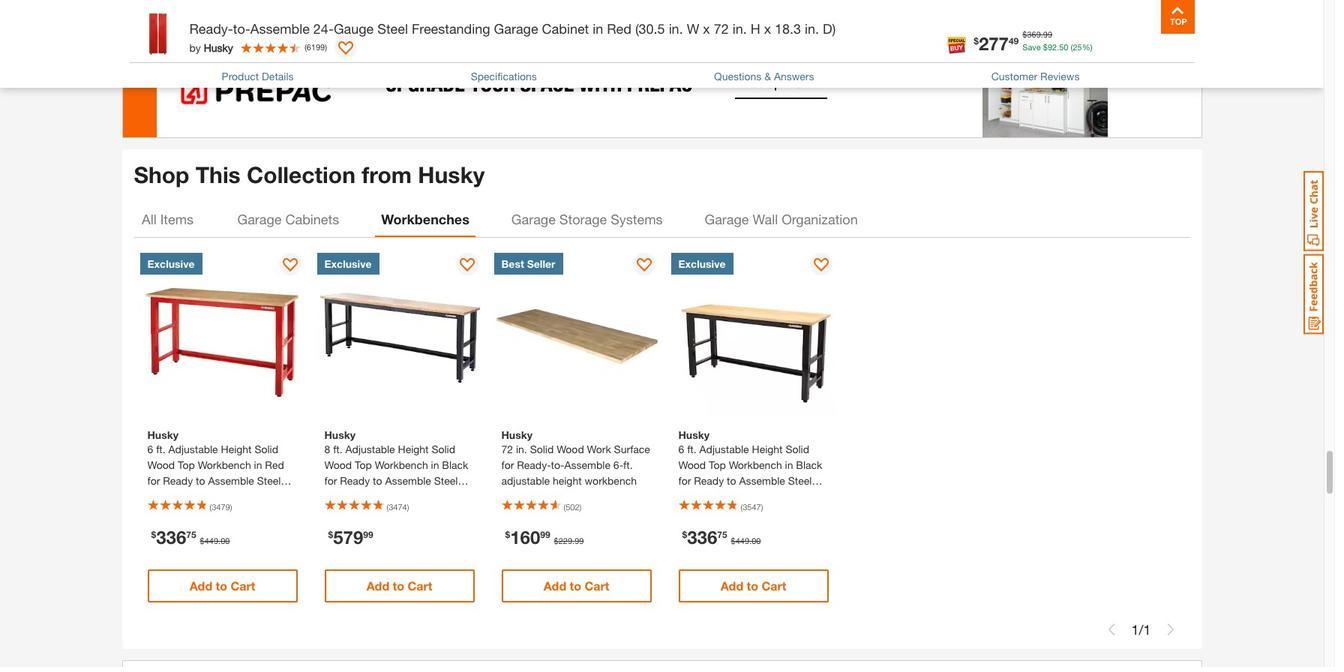 Task type: locate. For each thing, give the bounding box(es) containing it.
1 solid from the left
[[255, 443, 278, 456]]

1 horizontal spatial $ 336 75 $ 449 . 00
[[683, 527, 761, 548]]

2 336 from the left
[[688, 527, 718, 548]]

1 horizontal spatial ready
[[340, 475, 370, 487]]

2 x from the left
[[765, 20, 772, 37]]

for inside husky 6 ft. adjustable height solid wood top workbench in black for ready to assemble steel garage storage system
[[679, 475, 692, 487]]

questions & answers button
[[715, 68, 815, 84], [715, 68, 815, 84]]

garage left ( 3479 )
[[147, 490, 182, 503]]

6 inside husky 6 ft. adjustable height solid wood top workbench in black for ready to assemble steel garage storage system
[[679, 443, 685, 456]]

2 exclusive from the left
[[325, 258, 372, 270]]

to-
[[233, 20, 251, 37], [551, 459, 565, 472]]

ft. inside husky 6 ft. adjustable height solid wood top workbench in red for ready to assemble steel garage storage system
[[156, 443, 166, 456]]

72 inside husky 72 in. solid wood work surface for ready-to-assemble 6-ft. adjustable height workbench
[[502, 443, 513, 456]]

workbench inside husky 6 ft. adjustable height solid wood top workbench in red for ready to assemble steel garage storage system
[[198, 459, 251, 472]]

adjustable right 8 on the left of page
[[346, 443, 395, 456]]

questions
[[715, 70, 762, 82]]

workbench up 3474
[[375, 459, 428, 472]]

to- up by husky on the top of the page
[[233, 20, 251, 37]]

0 horizontal spatial ready
[[163, 475, 193, 487]]

0 horizontal spatial system
[[225, 490, 260, 503]]

garage left wall
[[705, 211, 749, 227]]

ready inside husky 6 ft. adjustable height solid wood top workbench in red for ready to assemble steel garage storage system
[[163, 475, 193, 487]]

1 adjustable from the left
[[169, 443, 218, 456]]

add for 6 ft. adjustable height solid wood top workbench in black for ready to assemble steel garage storage system
[[721, 579, 744, 593]]

1 horizontal spatial ready-
[[517, 459, 551, 472]]

system for husky 6 ft. adjustable height solid wood top workbench in black for ready to assemble steel garage storage system
[[756, 490, 791, 503]]

to- up the height
[[551, 459, 565, 472]]

adjustable up ( 3479 )
[[169, 443, 218, 456]]

visualtabs tab list
[[134, 201, 1191, 237]]

0 horizontal spatial black
[[442, 459, 469, 472]]

00 down ( 3479 )
[[221, 536, 230, 546]]

this is the last slide image
[[1165, 624, 1177, 636]]

garage left ( 3547 )
[[679, 490, 713, 503]]

0 horizontal spatial 00
[[221, 536, 230, 546]]

3 ready from the left
[[694, 475, 724, 487]]

2 horizontal spatial workbench
[[729, 459, 783, 472]]

2 75 from the left
[[718, 529, 728, 541]]

1 horizontal spatial 75
[[718, 529, 728, 541]]

this is the first slide image
[[1107, 624, 1119, 636]]

add to cart
[[190, 579, 255, 593], [367, 579, 433, 593], [544, 579, 610, 593], [721, 579, 787, 593]]

add to cart button for 8 ft. adjustable height solid wood top workbench in black for ready to assemble steel garage storage system
[[325, 570, 475, 603]]

workbench
[[198, 459, 251, 472], [375, 459, 428, 472], [729, 459, 783, 472]]

top for 6 ft. adjustable height solid wood top workbench in red for ready to assemble steel garage storage system
[[178, 459, 195, 472]]

workbench up ( 3479 )
[[198, 459, 251, 472]]

husky inside husky 8 ft. adjustable height solid wood top workbench in black for ready to assemble steel garage storage system
[[325, 429, 356, 442]]

adjustable inside husky 8 ft. adjustable height solid wood top workbench in black for ready to assemble steel garage storage system
[[346, 443, 395, 456]]

adjustable
[[502, 475, 550, 487]]

height
[[221, 443, 252, 456], [398, 443, 429, 456], [752, 443, 783, 456]]

449 down 3547
[[736, 536, 750, 546]]

red inside husky 6 ft. adjustable height solid wood top workbench in red for ready to assemble steel garage storage system
[[265, 459, 284, 472]]

0 horizontal spatial height
[[221, 443, 252, 456]]

1 horizontal spatial 00
[[752, 536, 761, 546]]

cart for husky 8 ft. adjustable height solid wood top workbench in black for ready to assemble steel garage storage system
[[408, 579, 433, 593]]

2 6 from the left
[[679, 443, 685, 456]]

system
[[225, 490, 260, 503], [402, 490, 437, 503], [756, 490, 791, 503]]

husky inside husky 6 ft. adjustable height solid wood top workbench in black for ready to assemble steel garage storage system
[[679, 429, 710, 442]]

2 add to cart from the left
[[367, 579, 433, 593]]

workbench for 8 ft. adjustable height solid wood top workbench in black for ready to assemble steel garage storage system
[[375, 459, 428, 472]]

storage for husky 6 ft. adjustable height solid wood top workbench in red for ready to assemble steel garage storage system
[[185, 490, 222, 503]]

in inside husky 6 ft. adjustable height solid wood top workbench in black for ready to assemble steel garage storage system
[[786, 459, 794, 472]]

1 horizontal spatial exclusive
[[325, 258, 372, 270]]

8 ft. adjustable height solid wood top workbench in black for ready to assemble steel garage storage system image
[[317, 253, 482, 418]]

1 horizontal spatial adjustable
[[346, 443, 395, 456]]

ready for husky 6 ft. adjustable height solid wood top workbench in red for ready to assemble steel garage storage system
[[163, 475, 193, 487]]

customer reviews
[[992, 70, 1080, 82]]

2 horizontal spatial exclusive
[[679, 258, 726, 270]]

exclusive
[[147, 258, 195, 270], [325, 258, 372, 270], [679, 258, 726, 270]]

x right h
[[765, 20, 772, 37]]

0 horizontal spatial exclusive
[[147, 258, 195, 270]]

garage left cabinets
[[238, 211, 282, 227]]

adjustable for 8 ft. adjustable height solid wood top workbench in black for ready to assemble steel garage storage system
[[346, 443, 395, 456]]

to- inside husky 72 in. solid wood work surface for ready-to-assemble 6-ft. adjustable height workbench
[[551, 459, 565, 472]]

99 up 92 on the right top of the page
[[1044, 29, 1053, 39]]

0 horizontal spatial $ 336 75 $ 449 . 00
[[151, 527, 230, 548]]

2 ready from the left
[[340, 475, 370, 487]]

2 $ 336 75 $ 449 . 00 from the left
[[683, 527, 761, 548]]

0 vertical spatial ready-
[[190, 20, 233, 37]]

ft. for 6 ft. adjustable height solid wood top workbench in black for ready to assemble steel garage storage system
[[688, 443, 697, 456]]

assemble inside husky 6 ft. adjustable height solid wood top workbench in black for ready to assemble steel garage storage system
[[740, 475, 786, 487]]

work
[[587, 443, 611, 456]]

2 add to cart button from the left
[[325, 570, 475, 603]]

in.
[[669, 20, 683, 37], [733, 20, 747, 37], [805, 20, 820, 37], [516, 443, 527, 456]]

2 horizontal spatial top
[[709, 459, 726, 472]]

ft. for 6 ft. adjustable height solid wood top workbench in red for ready to assemble steel garage storage system
[[156, 443, 166, 456]]

freestanding
[[412, 20, 491, 37]]

solid for 6 ft. adjustable height solid wood top workbench in red for ready to assemble steel garage storage system
[[255, 443, 278, 456]]

00
[[221, 536, 230, 546], [752, 536, 761, 546]]

. inside $ 160 99 $ 229 . 99
[[573, 536, 575, 546]]

) for husky 6 ft. adjustable height solid wood top workbench in black for ready to assemble steel garage storage system
[[762, 502, 764, 512]]

2 black from the left
[[797, 459, 823, 472]]

workbench inside husky 6 ft. adjustable height solid wood top workbench in black for ready to assemble steel garage storage system
[[729, 459, 783, 472]]

1 cart from the left
[[231, 579, 255, 593]]

72 in. solid wood work surface for ready-to-assemble 6-ft. adjustable height workbench image
[[494, 253, 659, 418]]

0 horizontal spatial 336
[[156, 527, 186, 548]]

husky for husky 6 ft. adjustable height solid wood top workbench in red for ready to assemble steel garage storage system
[[147, 429, 179, 442]]

assemble up 3547
[[740, 475, 786, 487]]

storage inside husky 6 ft. adjustable height solid wood top workbench in black for ready to assemble steel garage storage system
[[716, 490, 753, 503]]

6 ft. adjustable height solid wood top workbench in red for ready to assemble steel garage storage system image
[[140, 253, 305, 418]]

height for 6 ft. adjustable height solid wood top workbench in red for ready to assemble steel garage storage system
[[221, 443, 252, 456]]

height for 8 ft. adjustable height solid wood top workbench in black for ready to assemble steel garage storage system
[[398, 443, 429, 456]]

assemble inside husky 8 ft. adjustable height solid wood top workbench in black for ready to assemble steel garage storage system
[[385, 475, 431, 487]]

display image left best on the top
[[460, 258, 475, 273]]

2 system from the left
[[402, 490, 437, 503]]

1 right 'this is the first slide' image
[[1132, 621, 1140, 638]]

1 horizontal spatial workbench
[[375, 459, 428, 472]]

system inside husky 6 ft. adjustable height solid wood top workbench in black for ready to assemble steel garage storage system
[[756, 490, 791, 503]]

solid inside husky 8 ft. adjustable height solid wood top workbench in black for ready to assemble steel garage storage system
[[432, 443, 456, 456]]

exclusive down all items button
[[147, 258, 195, 270]]

surface
[[614, 443, 651, 456]]

0 horizontal spatial to-
[[233, 20, 251, 37]]

exclusive down visualtabs tab list
[[679, 258, 726, 270]]

3 top from the left
[[709, 459, 726, 472]]

wood inside husky 8 ft. adjustable height solid wood top workbench in black for ready to assemble steel garage storage system
[[325, 459, 352, 472]]

adjustable inside husky 6 ft. adjustable height solid wood top workbench in red for ready to assemble steel garage storage system
[[169, 443, 218, 456]]

save
[[1023, 42, 1042, 51]]

00 down 3547
[[752, 536, 761, 546]]

height inside husky 6 ft. adjustable height solid wood top workbench in red for ready to assemble steel garage storage system
[[221, 443, 252, 456]]

workbenches button
[[375, 201, 476, 237]]

1 add to cart from the left
[[190, 579, 255, 593]]

0 horizontal spatial 1
[[1132, 621, 1140, 638]]

in for ready-to-assemble 24-gauge steel freestanding garage cabinet in red (30.5 in. w x 72 in. h x 18.3 in. d)
[[593, 20, 604, 37]]

from
[[362, 161, 412, 188]]

3 cart from the left
[[585, 579, 610, 593]]

husky inside husky 6 ft. adjustable height solid wood top workbench in red for ready to assemble steel garage storage system
[[147, 429, 179, 442]]

$ 336 75 $ 449 . 00 for 6 ft. adjustable height solid wood top workbench in black for ready to assemble steel garage storage system
[[683, 527, 761, 548]]

height inside husky 8 ft. adjustable height solid wood top workbench in black for ready to assemble steel garage storage system
[[398, 443, 429, 456]]

2 449 from the left
[[736, 536, 750, 546]]

3 add from the left
[[544, 579, 567, 593]]

specifications button
[[471, 68, 537, 84], [471, 68, 537, 84]]

0 vertical spatial to-
[[233, 20, 251, 37]]

for for 8 ft. adjustable height solid wood top workbench in black for ready to assemble steel garage storage system
[[325, 475, 337, 487]]

1 horizontal spatial to-
[[551, 459, 565, 472]]

(
[[1071, 42, 1074, 51], [305, 42, 307, 52], [210, 502, 212, 512], [387, 502, 389, 512], [564, 502, 566, 512], [741, 502, 743, 512]]

3 add to cart button from the left
[[502, 570, 652, 603]]

449 down ( 3479 )
[[205, 536, 218, 546]]

black
[[442, 459, 469, 472], [797, 459, 823, 472]]

black inside husky 8 ft. adjustable height solid wood top workbench in black for ready to assemble steel garage storage system
[[442, 459, 469, 472]]

1 exclusive from the left
[[147, 258, 195, 270]]

adjustable
[[169, 443, 218, 456], [346, 443, 395, 456], [700, 443, 750, 456]]

assemble down the work
[[565, 459, 611, 472]]

questions & answers
[[715, 70, 815, 82]]

storage inside button
[[560, 211, 607, 227]]

72 up "adjustable"
[[502, 443, 513, 456]]

1 add to cart button from the left
[[147, 570, 298, 603]]

1 horizontal spatial red
[[607, 20, 632, 37]]

2 top from the left
[[355, 459, 372, 472]]

top inside husky 8 ft. adjustable height solid wood top workbench in black for ready to assemble steel garage storage system
[[355, 459, 372, 472]]

1 $ 336 75 $ 449 . 00 from the left
[[151, 527, 230, 548]]

1 horizontal spatial top
[[355, 459, 372, 472]]

husky for husky 6 ft. adjustable height solid wood top workbench in black for ready to assemble steel garage storage system
[[679, 429, 710, 442]]

)
[[325, 42, 327, 52], [230, 502, 232, 512], [407, 502, 409, 512], [580, 502, 582, 512], [762, 502, 764, 512]]

steel inside husky 8 ft. adjustable height solid wood top workbench in black for ready to assemble steel garage storage system
[[434, 475, 458, 487]]

4 cart from the left
[[762, 579, 787, 593]]

1 vertical spatial ready-
[[517, 459, 551, 472]]

1 height from the left
[[221, 443, 252, 456]]

0 horizontal spatial 449
[[205, 536, 218, 546]]

in. left w
[[669, 20, 683, 37]]

ready- up "adjustable"
[[517, 459, 551, 472]]

6 for 6 ft. adjustable height solid wood top workbench in red for ready to assemble steel garage storage system
[[147, 443, 153, 456]]

0 horizontal spatial 75
[[186, 529, 196, 541]]

product details
[[222, 70, 294, 82]]

4 add to cart button from the left
[[679, 570, 829, 603]]

1 horizontal spatial 336
[[688, 527, 718, 548]]

6 inside husky 6 ft. adjustable height solid wood top workbench in red for ready to assemble steel garage storage system
[[147, 443, 153, 456]]

1 system from the left
[[225, 490, 260, 503]]

display image down garage cabinets button
[[283, 258, 298, 273]]

height up ( 3479 )
[[221, 443, 252, 456]]

2 workbench from the left
[[375, 459, 428, 472]]

top inside husky 6 ft. adjustable height solid wood top workbench in black for ready to assemble steel garage storage system
[[709, 459, 726, 472]]

ft. inside husky 8 ft. adjustable height solid wood top workbench in black for ready to assemble steel garage storage system
[[333, 443, 343, 456]]

display image
[[339, 41, 354, 56], [283, 258, 298, 273], [460, 258, 475, 273], [637, 258, 652, 273]]

systems
[[611, 211, 663, 227]]

garage
[[494, 20, 539, 37], [238, 211, 282, 227], [512, 211, 556, 227], [705, 211, 749, 227], [147, 490, 182, 503], [325, 490, 359, 503], [679, 490, 713, 503]]

1 75 from the left
[[186, 529, 196, 541]]

18.3
[[775, 20, 802, 37]]

x right w
[[703, 20, 711, 37]]

1 horizontal spatial height
[[398, 443, 429, 456]]

black inside husky 6 ft. adjustable height solid wood top workbench in black for ready to assemble steel garage storage system
[[797, 459, 823, 472]]

solid for 8 ft. adjustable height solid wood top workbench in black for ready to assemble steel garage storage system
[[432, 443, 456, 456]]

to
[[196, 475, 205, 487], [373, 475, 382, 487], [727, 475, 737, 487], [216, 579, 227, 593], [393, 579, 405, 593], [570, 579, 582, 593], [747, 579, 759, 593]]

1
[[1132, 621, 1140, 638], [1144, 621, 1152, 638]]

1 449 from the left
[[205, 536, 218, 546]]

1 horizontal spatial system
[[402, 490, 437, 503]]

wood for 6 ft. adjustable height solid wood top workbench in black for ready to assemble steel garage storage system
[[679, 459, 706, 472]]

2 horizontal spatial adjustable
[[700, 443, 750, 456]]

1 vertical spatial to-
[[551, 459, 565, 472]]

black for $
[[797, 459, 823, 472]]

husky 6 ft. adjustable height solid wood top workbench in black for ready to assemble steel garage storage system
[[679, 429, 823, 503]]

product details button
[[222, 68, 294, 84], [222, 68, 294, 84]]

top
[[178, 459, 195, 472], [355, 459, 372, 472], [709, 459, 726, 472]]

0 horizontal spatial 72
[[502, 443, 513, 456]]

for inside husky 6 ft. adjustable height solid wood top workbench in red for ready to assemble steel garage storage system
[[147, 475, 160, 487]]

75
[[186, 529, 196, 541], [718, 529, 728, 541]]

$ 336 75 $ 449 . 00 down ( 3479 )
[[151, 527, 230, 548]]

1 00 from the left
[[221, 536, 230, 546]]

system inside husky 6 ft. adjustable height solid wood top workbench in red for ready to assemble steel garage storage system
[[225, 490, 260, 503]]

wood inside husky 6 ft. adjustable height solid wood top workbench in black for ready to assemble steel garage storage system
[[679, 459, 706, 472]]

4 add from the left
[[721, 579, 744, 593]]

2 horizontal spatial ready
[[694, 475, 724, 487]]

0 horizontal spatial 6
[[147, 443, 153, 456]]

2 cart from the left
[[408, 579, 433, 593]]

$
[[1023, 29, 1028, 39], [974, 35, 979, 46], [1044, 42, 1048, 51], [151, 529, 156, 541], [328, 529, 333, 541], [506, 529, 511, 541], [683, 529, 688, 541], [200, 536, 205, 546], [554, 536, 559, 546], [731, 536, 736, 546]]

assemble
[[251, 20, 310, 37], [565, 459, 611, 472], [208, 475, 254, 487], [385, 475, 431, 487], [740, 475, 786, 487]]

4 solid from the left
[[786, 443, 810, 456]]

in
[[593, 20, 604, 37], [254, 459, 262, 472], [431, 459, 439, 472], [786, 459, 794, 472]]

assemble up ( 3479 )
[[208, 475, 254, 487]]

adjustable inside husky 6 ft. adjustable height solid wood top workbench in black for ready to assemble steel garage storage system
[[700, 443, 750, 456]]

storage inside husky 8 ft. adjustable height solid wood top workbench in black for ready to assemble steel garage storage system
[[362, 490, 399, 503]]

0 horizontal spatial top
[[178, 459, 195, 472]]

x
[[703, 20, 711, 37], [765, 20, 772, 37]]

garage up 579
[[325, 490, 359, 503]]

height inside husky 6 ft. adjustable height solid wood top workbench in black for ready to assemble steel garage storage system
[[752, 443, 783, 456]]

cart
[[231, 579, 255, 593], [408, 579, 433, 593], [585, 579, 610, 593], [762, 579, 787, 593]]

. for husky 6 ft. adjustable height solid wood top workbench in black for ready to assemble steel garage storage system
[[750, 536, 752, 546]]

0 horizontal spatial red
[[265, 459, 284, 472]]

369
[[1028, 29, 1042, 39]]

assemble inside husky 6 ft. adjustable height solid wood top workbench in red for ready to assemble steel garage storage system
[[208, 475, 254, 487]]

1 workbench from the left
[[198, 459, 251, 472]]

579
[[333, 527, 363, 548]]

organization
[[782, 211, 858, 227]]

d)
[[823, 20, 836, 37]]

2 adjustable from the left
[[346, 443, 395, 456]]

1 left "this is the last slide" 'icon'
[[1144, 621, 1152, 638]]

3 adjustable from the left
[[700, 443, 750, 456]]

ready
[[163, 475, 193, 487], [340, 475, 370, 487], [694, 475, 724, 487]]

1 horizontal spatial 6
[[679, 443, 685, 456]]

exclusive down cabinets
[[325, 258, 372, 270]]

workbench for 6 ft. adjustable height solid wood top workbench in black for ready to assemble steel garage storage system
[[729, 459, 783, 472]]

2 height from the left
[[398, 443, 429, 456]]

1 ready from the left
[[163, 475, 193, 487]]

6199
[[307, 42, 325, 52]]

steel inside husky 6 ft. adjustable height solid wood top workbench in black for ready to assemble steel garage storage system
[[789, 475, 812, 487]]

solid inside husky 6 ft. adjustable height solid wood top workbench in red for ready to assemble steel garage storage system
[[255, 443, 278, 456]]

in. up "adjustable"
[[516, 443, 527, 456]]

3 height from the left
[[752, 443, 783, 456]]

0 horizontal spatial ready-
[[190, 20, 233, 37]]

husky inside husky 72 in. solid wood work surface for ready-to-assemble 6-ft. adjustable height workbench
[[502, 429, 533, 442]]

system inside husky 8 ft. adjustable height solid wood top workbench in black for ready to assemble steel garage storage system
[[402, 490, 437, 503]]

system for husky 8 ft. adjustable height solid wood top workbench in black for ready to assemble steel garage storage system
[[402, 490, 437, 503]]

3 solid from the left
[[530, 443, 554, 456]]

solid
[[255, 443, 278, 456], [432, 443, 456, 456], [530, 443, 554, 456], [786, 443, 810, 456]]

wood inside husky 6 ft. adjustable height solid wood top workbench in red for ready to assemble steel garage storage system
[[147, 459, 175, 472]]

.
[[1042, 29, 1044, 39], [1058, 42, 1060, 51], [218, 536, 221, 546], [573, 536, 575, 546], [750, 536, 752, 546]]

display image down systems
[[637, 258, 652, 273]]

1 x from the left
[[703, 20, 711, 37]]

0 horizontal spatial adjustable
[[169, 443, 218, 456]]

1 horizontal spatial 1
[[1144, 621, 1152, 638]]

steel inside husky 6 ft. adjustable height solid wood top workbench in red for ready to assemble steel garage storage system
[[257, 475, 281, 487]]

height up 3547
[[752, 443, 783, 456]]

3 system from the left
[[756, 490, 791, 503]]

solid inside husky 6 ft. adjustable height solid wood top workbench in black for ready to assemble steel garage storage system
[[786, 443, 810, 456]]

2 solid from the left
[[432, 443, 456, 456]]

ft.
[[156, 443, 166, 456], [333, 443, 343, 456], [688, 443, 697, 456], [624, 459, 633, 472]]

336 for 6 ft. adjustable height solid wood top workbench in red for ready to assemble steel garage storage system
[[156, 527, 186, 548]]

add to cart for 8 ft. adjustable height solid wood top workbench in black for ready to assemble steel garage storage system
[[367, 579, 433, 593]]

in inside husky 6 ft. adjustable height solid wood top workbench in red for ready to assemble steel garage storage system
[[254, 459, 262, 472]]

72 right w
[[714, 20, 729, 37]]

assemble for husky 6 ft. adjustable height solid wood top workbench in red for ready to assemble steel garage storage system
[[208, 475, 254, 487]]

0 vertical spatial red
[[607, 20, 632, 37]]

2 add from the left
[[367, 579, 390, 593]]

storage inside husky 6 ft. adjustable height solid wood top workbench in red for ready to assemble steel garage storage system
[[185, 490, 222, 503]]

adjustable for 6 ft. adjustable height solid wood top workbench in red for ready to assemble steel garage storage system
[[169, 443, 218, 456]]

1 horizontal spatial x
[[765, 20, 772, 37]]

display image
[[814, 258, 829, 273]]

height up 3474
[[398, 443, 429, 456]]

add to cart for 6 ft. adjustable height solid wood top workbench in red for ready to assemble steel garage storage system
[[190, 579, 255, 593]]

$ 336 75 $ 449 . 00
[[151, 527, 230, 548], [683, 527, 761, 548]]

ft. inside husky 6 ft. adjustable height solid wood top workbench in black for ready to assemble steel garage storage system
[[688, 443, 697, 456]]

%)
[[1083, 42, 1093, 51]]

72
[[714, 20, 729, 37], [502, 443, 513, 456]]

wall
[[753, 211, 778, 227]]

cabinet
[[542, 20, 589, 37]]

top inside husky 6 ft. adjustable height solid wood top workbench in red for ready to assemble steel garage storage system
[[178, 459, 195, 472]]

99 down husky 8 ft. adjustable height solid wood top workbench in black for ready to assemble steel garage storage system
[[363, 529, 373, 541]]

1 336 from the left
[[156, 527, 186, 548]]

(30.5
[[636, 20, 665, 37]]

workbench inside husky 8 ft. adjustable height solid wood top workbench in black for ready to assemble steel garage storage system
[[375, 459, 428, 472]]

wood
[[557, 443, 584, 456], [147, 459, 175, 472], [325, 459, 352, 472], [679, 459, 706, 472]]

garage storage systems button
[[506, 201, 669, 237]]

1 black from the left
[[442, 459, 469, 472]]

2 horizontal spatial system
[[756, 490, 791, 503]]

ready inside husky 8 ft. adjustable height solid wood top workbench in black for ready to assemble steel garage storage system
[[340, 475, 370, 487]]

by husky
[[190, 41, 233, 54]]

add to cart button for 72 in. solid wood work surface for ready-to-assemble 6-ft. adjustable height workbench
[[502, 570, 652, 603]]

75 down husky 6 ft. adjustable height solid wood top workbench in red for ready to assemble steel garage storage system
[[186, 529, 196, 541]]

for inside husky 72 in. solid wood work surface for ready-to-assemble 6-ft. adjustable height workbench
[[502, 459, 514, 472]]

steel
[[378, 20, 408, 37], [257, 475, 281, 487], [434, 475, 458, 487], [789, 475, 812, 487]]

0 horizontal spatial workbench
[[198, 459, 251, 472]]

1 vertical spatial red
[[265, 459, 284, 472]]

336
[[156, 527, 186, 548], [688, 527, 718, 548]]

4 add to cart from the left
[[721, 579, 787, 593]]

3 workbench from the left
[[729, 459, 783, 472]]

1 horizontal spatial 449
[[736, 536, 750, 546]]

wood for 8 ft. adjustable height solid wood top workbench in black for ready to assemble steel garage storage system
[[325, 459, 352, 472]]

workbench up 3547
[[729, 459, 783, 472]]

ready inside husky 6 ft. adjustable height solid wood top workbench in black for ready to assemble steel garage storage system
[[694, 475, 724, 487]]

feedback link image
[[1304, 254, 1325, 335]]

1 horizontal spatial black
[[797, 459, 823, 472]]

assemble up 3474
[[385, 475, 431, 487]]

adjustable up 3547
[[700, 443, 750, 456]]

1 top from the left
[[178, 459, 195, 472]]

1 vertical spatial 72
[[502, 443, 513, 456]]

75 down husky 6 ft. adjustable height solid wood top workbench in black for ready to assemble steel garage storage system
[[718, 529, 728, 541]]

0 horizontal spatial x
[[703, 20, 711, 37]]

3 add to cart from the left
[[544, 579, 610, 593]]

in for husky 6 ft. adjustable height solid wood top workbench in black for ready to assemble steel garage storage system
[[786, 459, 794, 472]]

for inside husky 8 ft. adjustable height solid wood top workbench in black for ready to assemble steel garage storage system
[[325, 475, 337, 487]]

ready-
[[190, 20, 233, 37], [517, 459, 551, 472]]

0 vertical spatial 72
[[714, 20, 729, 37]]

3 exclusive from the left
[[679, 258, 726, 270]]

add to cart button
[[147, 570, 298, 603], [325, 570, 475, 603], [502, 570, 652, 603], [679, 570, 829, 603]]

$ 336 75 $ 449 . 00 down 3547
[[683, 527, 761, 548]]

6 for 6 ft. adjustable height solid wood top workbench in black for ready to assemble steel garage storage system
[[679, 443, 685, 456]]

ready- up by husky on the top of the page
[[190, 20, 233, 37]]

assemble for husky 6 ft. adjustable height solid wood top workbench in black for ready to assemble steel garage storage system
[[740, 475, 786, 487]]

1 horizontal spatial 72
[[714, 20, 729, 37]]

steel for husky 6 ft. adjustable height solid wood top workbench in red for ready to assemble steel garage storage system
[[257, 475, 281, 487]]

1 6 from the left
[[147, 443, 153, 456]]

in inside husky 8 ft. adjustable height solid wood top workbench in black for ready to assemble steel garage storage system
[[431, 459, 439, 472]]

2 horizontal spatial height
[[752, 443, 783, 456]]

shop this collection from husky
[[134, 161, 485, 188]]

1 add from the left
[[190, 579, 213, 593]]

2 00 from the left
[[752, 536, 761, 546]]



Task type: vqa. For each thing, say whether or not it's contained in the screenshot.


Task type: describe. For each thing, give the bounding box(es) containing it.
exclusive for husky 6 ft. adjustable height solid wood top workbench in red for ready to assemble steel garage storage system
[[147, 258, 195, 270]]

storage for husky 8 ft. adjustable height solid wood top workbench in black for ready to assemble steel garage storage system
[[362, 490, 399, 503]]

ft. for 8 ft. adjustable height solid wood top workbench in black for ready to assemble steel garage storage system
[[333, 443, 343, 456]]

( 3479 )
[[210, 502, 232, 512]]

( for husky 72 in. solid wood work surface for ready-to-assemble 6-ft. adjustable height workbench
[[564, 502, 566, 512]]

cart for husky 6 ft. adjustable height solid wood top workbench in red for ready to assemble steel garage storage system
[[231, 579, 255, 593]]

277
[[979, 33, 1009, 54]]

( for husky 8 ft. adjustable height solid wood top workbench in black for ready to assemble steel garage storage system
[[387, 502, 389, 512]]

garage wall organization button
[[699, 201, 864, 237]]

live chat image
[[1304, 171, 1325, 251]]

shop
[[134, 161, 189, 188]]

workbench for 6 ft. adjustable height solid wood top workbench in red for ready to assemble steel garage storage system
[[198, 459, 251, 472]]

( 3474 )
[[387, 502, 409, 512]]

( inside $ 369 . 99 save $ 92 . 50 ( 25 %)
[[1071, 42, 1074, 51]]

49
[[1009, 35, 1019, 46]]

garage cabinets button
[[232, 201, 345, 237]]

red for workbench
[[265, 459, 284, 472]]

99 left 229 at the bottom of page
[[541, 529, 551, 541]]

customer
[[992, 70, 1038, 82]]

$ inside $ 277 49
[[974, 35, 979, 46]]

garage inside husky 6 ft. adjustable height solid wood top workbench in red for ready to assemble steel garage storage system
[[147, 490, 182, 503]]

assemble up 6199
[[251, 20, 310, 37]]

add for 6 ft. adjustable height solid wood top workbench in red for ready to assemble steel garage storage system
[[190, 579, 213, 593]]

6 ft. adjustable height solid wood top workbench in black for ready to assemble steel garage storage system image
[[671, 253, 836, 418]]

best seller
[[502, 258, 556, 270]]

( 3547 )
[[741, 502, 764, 512]]

system for husky 6 ft. adjustable height solid wood top workbench in red for ready to assemble steel garage storage system
[[225, 490, 260, 503]]

seller
[[527, 258, 556, 270]]

99 right 229 at the bottom of page
[[575, 536, 584, 546]]

top button
[[1161, 0, 1195, 34]]

1 1 from the left
[[1132, 621, 1140, 638]]

) for husky 6 ft. adjustable height solid wood top workbench in red for ready to assemble steel garage storage system
[[230, 502, 232, 512]]

$ 277 49
[[974, 33, 1019, 54]]

specifications
[[471, 70, 537, 82]]

red for cabinet
[[607, 20, 632, 37]]

husky 6 ft. adjustable height solid wood top workbench in red for ready to assemble steel garage storage system
[[147, 429, 284, 503]]

to inside husky 8 ft. adjustable height solid wood top workbench in black for ready to assemble steel garage storage system
[[373, 475, 382, 487]]

husky for husky 72 in. solid wood work surface for ready-to-assemble 6-ft. adjustable height workbench
[[502, 429, 533, 442]]

husky 72 in. solid wood work surface for ready-to-assemble 6-ft. adjustable height workbench
[[502, 429, 651, 487]]

3479
[[212, 502, 230, 512]]

) for husky 8 ft. adjustable height solid wood top workbench in black for ready to assemble steel garage storage system
[[407, 502, 409, 512]]

( for husky 6 ft. adjustable height solid wood top workbench in red for ready to assemble steel garage storage system
[[210, 502, 212, 512]]

assemble for husky 8 ft. adjustable height solid wood top workbench in black for ready to assemble steel garage storage system
[[385, 475, 431, 487]]

in. left d)
[[805, 20, 820, 37]]

25
[[1074, 42, 1083, 51]]

( for husky 6 ft. adjustable height solid wood top workbench in black for ready to assemble steel garage storage system
[[741, 502, 743, 512]]

this
[[196, 161, 241, 188]]

height
[[553, 475, 582, 487]]

92
[[1048, 42, 1058, 51]]

best
[[502, 258, 525, 270]]

by
[[190, 41, 201, 54]]

for for 6 ft. adjustable height solid wood top workbench in red for ready to assemble steel garage storage system
[[147, 475, 160, 487]]

in. left h
[[733, 20, 747, 37]]

$ 336 75 $ 449 . 00 for 6 ft. adjustable height solid wood top workbench in red for ready to assemble steel garage storage system
[[151, 527, 230, 548]]

ready for husky 8 ft. adjustable height solid wood top workbench in black for ready to assemble steel garage storage system
[[340, 475, 370, 487]]

add for 8 ft. adjustable height solid wood top workbench in black for ready to assemble steel garage storage system
[[367, 579, 390, 593]]

black for 579
[[442, 459, 469, 472]]

( 502 )
[[564, 502, 582, 512]]

display image for husky 8 ft. adjustable height solid wood top workbench in black for ready to assemble steel garage storage system
[[460, 258, 475, 273]]

ready for husky 6 ft. adjustable height solid wood top workbench in black for ready to assemble steel garage storage system
[[694, 475, 724, 487]]

00 for 6 ft. adjustable height solid wood top workbench in black for ready to assemble steel garage storage system
[[752, 536, 761, 546]]

garage inside husky 6 ft. adjustable height solid wood top workbench in black for ready to assemble steel garage storage system
[[679, 490, 713, 503]]

workbenches
[[381, 211, 470, 227]]

449 for 6 ft. adjustable height solid wood top workbench in black for ready to assemble steel garage storage system
[[736, 536, 750, 546]]

husky for husky 8 ft. adjustable height solid wood top workbench in black for ready to assemble steel garage storage system
[[325, 429, 356, 442]]

display image for husky 72 in. solid wood work surface for ready-to-assemble 6-ft. adjustable height workbench
[[637, 258, 652, 273]]

) for husky 72 in. solid wood work surface for ready-to-assemble 6-ft. adjustable height workbench
[[580, 502, 582, 512]]

details
[[262, 70, 294, 82]]

$ 579 99
[[328, 527, 373, 548]]

garage inside husky 8 ft. adjustable height solid wood top workbench in black for ready to assemble steel garage storage system
[[325, 490, 359, 503]]

add to cart for 6 ft. adjustable height solid wood top workbench in black for ready to assemble steel garage storage system
[[721, 579, 787, 593]]

00 for 6 ft. adjustable height solid wood top workbench in red for ready to assemble steel garage storage system
[[221, 536, 230, 546]]

items
[[160, 211, 194, 227]]

garage inside button
[[238, 211, 282, 227]]

ft. inside husky 72 in. solid wood work surface for ready-to-assemble 6-ft. adjustable height workbench
[[624, 459, 633, 472]]

adjustable for 6 ft. adjustable height solid wood top workbench in black for ready to assemble steel garage storage system
[[700, 443, 750, 456]]

h
[[751, 20, 761, 37]]

wood inside husky 72 in. solid wood work surface for ready-to-assemble 6-ft. adjustable height workbench
[[557, 443, 584, 456]]

wood for 6 ft. adjustable height solid wood top workbench in red for ready to assemble steel garage storage system
[[147, 459, 175, 472]]

garage storage systems
[[512, 211, 663, 227]]

exclusive for husky 8 ft. adjustable height solid wood top workbench in black for ready to assemble steel garage storage system
[[325, 258, 372, 270]]

99 inside $ 369 . 99 save $ 92 . 50 ( 25 %)
[[1044, 29, 1053, 39]]

1 / 1
[[1132, 621, 1152, 638]]

husky 8 ft. adjustable height solid wood top workbench in black for ready to assemble steel garage storage system
[[325, 429, 469, 503]]

in. inside husky 72 in. solid wood work surface for ready-to-assemble 6-ft. adjustable height workbench
[[516, 443, 527, 456]]

storage for husky 6 ft. adjustable height solid wood top workbench in black for ready to assemble steel garage storage system
[[716, 490, 753, 503]]

garage wall organization
[[705, 211, 858, 227]]

160
[[511, 527, 541, 548]]

height for 6 ft. adjustable height solid wood top workbench in black for ready to assemble steel garage storage system
[[752, 443, 783, 456]]

cart for husky 72 in. solid wood work surface for ready-to-assemble 6-ft. adjustable height workbench
[[585, 579, 610, 593]]

cart for husky 6 ft. adjustable height solid wood top workbench in black for ready to assemble steel garage storage system
[[762, 579, 787, 593]]

in for husky 8 ft. adjustable height solid wood top workbench in black for ready to assemble steel garage storage system
[[431, 459, 439, 472]]

75 for husky 6 ft. adjustable height solid wood top workbench in black for ready to assemble steel garage storage system
[[718, 529, 728, 541]]

w
[[687, 20, 700, 37]]

&
[[765, 70, 772, 82]]

all items
[[142, 211, 194, 227]]

assemble inside husky 72 in. solid wood work surface for ready-to-assemble 6-ft. adjustable height workbench
[[565, 459, 611, 472]]

3474
[[389, 502, 407, 512]]

/
[[1140, 621, 1144, 638]]

6-
[[614, 459, 624, 472]]

75 for husky 6 ft. adjustable height solid wood top workbench in red for ready to assemble steel garage storage system
[[186, 529, 196, 541]]

gauge
[[334, 20, 374, 37]]

all
[[142, 211, 157, 227]]

workbench
[[585, 475, 637, 487]]

collection
[[247, 161, 356, 188]]

top for 8 ft. adjustable height solid wood top workbench in black for ready to assemble steel garage storage system
[[355, 459, 372, 472]]

to inside husky 6 ft. adjustable height solid wood top workbench in red for ready to assemble steel garage storage system
[[196, 475, 205, 487]]

add to cart for 72 in. solid wood work surface for ready-to-assemble 6-ft. adjustable height workbench
[[544, 579, 610, 593]]

solid for 6 ft. adjustable height solid wood top workbench in black for ready to assemble steel garage storage system
[[786, 443, 810, 456]]

. for husky 72 in. solid wood work surface for ready-to-assemble 6-ft. adjustable height workbench
[[573, 536, 575, 546]]

top for 6 ft. adjustable height solid wood top workbench in black for ready to assemble steel garage storage system
[[709, 459, 726, 472]]

cabinets
[[286, 211, 339, 227]]

steel for husky 8 ft. adjustable height solid wood top workbench in black for ready to assemble steel garage storage system
[[434, 475, 458, 487]]

3547
[[743, 502, 762, 512]]

. for husky 6 ft. adjustable height solid wood top workbench in red for ready to assemble steel garage storage system
[[218, 536, 221, 546]]

product
[[222, 70, 259, 82]]

answers
[[774, 70, 815, 82]]

50
[[1060, 42, 1069, 51]]

24-
[[314, 20, 334, 37]]

to inside husky 6 ft. adjustable height solid wood top workbench in black for ready to assemble steel garage storage system
[[727, 475, 737, 487]]

for for 6 ft. adjustable height solid wood top workbench in black for ready to assemble steel garage storage system
[[679, 475, 692, 487]]

reviews
[[1041, 70, 1080, 82]]

garage up specifications
[[494, 20, 539, 37]]

steel for husky 6 ft. adjustable height solid wood top workbench in black for ready to assemble steel garage storage system
[[789, 475, 812, 487]]

add for 72 in. solid wood work surface for ready-to-assemble 6-ft. adjustable height workbench
[[544, 579, 567, 593]]

garage cabinets
[[238, 211, 339, 227]]

product image image
[[133, 8, 182, 56]]

99 inside $ 579 99
[[363, 529, 373, 541]]

449 for 6 ft. adjustable height solid wood top workbench in red for ready to assemble steel garage storage system
[[205, 536, 218, 546]]

display image for husky 6 ft. adjustable height solid wood top workbench in red for ready to assemble steel garage storage system
[[283, 258, 298, 273]]

display image down gauge
[[339, 41, 354, 56]]

502
[[566, 502, 580, 512]]

8
[[325, 443, 330, 456]]

exclusive for husky 6 ft. adjustable height solid wood top workbench in black for ready to assemble steel garage storage system
[[679, 258, 726, 270]]

$ inside $ 579 99
[[328, 529, 333, 541]]

ready- inside husky 72 in. solid wood work surface for ready-to-assemble 6-ft. adjustable height workbench
[[517, 459, 551, 472]]

( 6199 )
[[305, 42, 327, 52]]

solid inside husky 72 in. solid wood work surface for ready-to-assemble 6-ft. adjustable height workbench
[[530, 443, 554, 456]]

336 for 6 ft. adjustable height solid wood top workbench in black for ready to assemble steel garage storage system
[[688, 527, 718, 548]]

$ 369 . 99 save $ 92 . 50 ( 25 %)
[[1023, 29, 1093, 51]]

all items button
[[134, 201, 202, 237]]

2 1 from the left
[[1144, 621, 1152, 638]]

in for husky 6 ft. adjustable height solid wood top workbench in red for ready to assemble steel garage storage system
[[254, 459, 262, 472]]

add to cart button for 6 ft. adjustable height solid wood top workbench in black for ready to assemble steel garage storage system
[[679, 570, 829, 603]]

garage up best seller
[[512, 211, 556, 227]]

$ 160 99 $ 229 . 99
[[506, 527, 584, 548]]

ready-to-assemble 24-gauge steel freestanding garage cabinet in red (30.5 in. w x 72 in. h x 18.3 in. d)
[[190, 20, 836, 37]]

add to cart button for 6 ft. adjustable height solid wood top workbench in red for ready to assemble steel garage storage system
[[147, 570, 298, 603]]

229
[[559, 536, 573, 546]]



